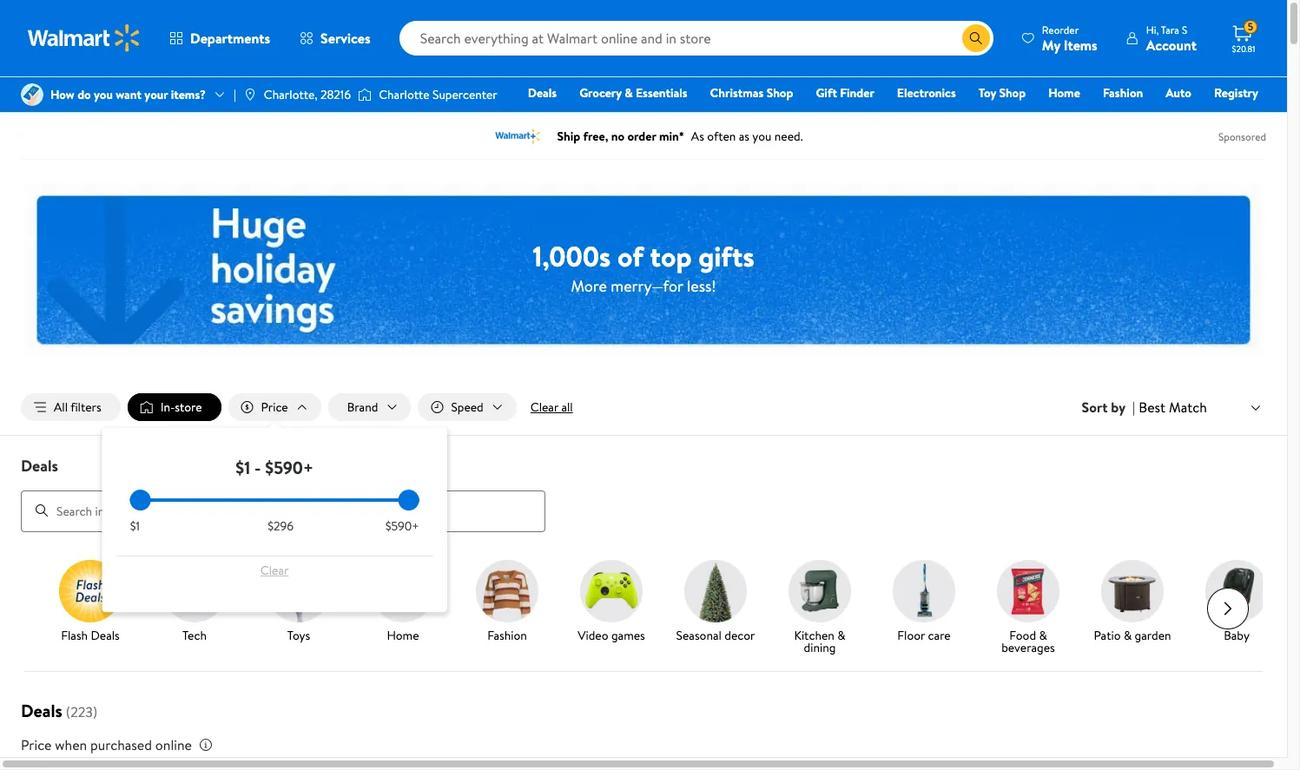 Task type: describe. For each thing, give the bounding box(es) containing it.
less!
[[687, 275, 716, 297]]

Deals search field
[[0, 455, 1288, 532]]

gift finder
[[816, 84, 875, 102]]

registry
[[1215, 84, 1259, 102]]

games
[[612, 627, 645, 644]]

flash deals
[[61, 627, 120, 644]]

flash deals link
[[45, 560, 136, 645]]

floor
[[898, 627, 925, 644]]

5
[[1248, 19, 1254, 34]]

supercenter
[[433, 86, 498, 103]]

care
[[928, 627, 951, 644]]

sort
[[1082, 398, 1108, 417]]

search icon image
[[969, 31, 983, 45]]

patio & garden link
[[1088, 560, 1178, 645]]

in-store
[[160, 399, 202, 416]]

you
[[94, 86, 113, 103]]

1 horizontal spatial fashion link
[[1095, 83, 1151, 103]]

sponsored
[[1219, 129, 1267, 144]]

$20.81
[[1232, 43, 1256, 55]]

seasonal
[[676, 627, 722, 644]]

baby
[[1224, 627, 1250, 644]]

0 horizontal spatial |
[[234, 86, 236, 103]]

food
[[1010, 627, 1037, 644]]

christmas
[[710, 84, 764, 102]]

1 vertical spatial home link
[[358, 560, 448, 645]]

charlotte,
[[264, 86, 318, 103]]

28216
[[321, 86, 351, 103]]

services
[[321, 29, 371, 48]]

& for dining
[[838, 627, 846, 644]]

tech image
[[163, 560, 226, 623]]

tech
[[182, 627, 207, 644]]

toy shop link
[[971, 83, 1034, 103]]

search image
[[35, 504, 49, 518]]

best
[[1139, 398, 1166, 417]]

$595 range field
[[130, 499, 419, 502]]

all filters
[[54, 399, 101, 416]]

video
[[578, 627, 609, 644]]

video games
[[578, 627, 645, 644]]

gift finder link
[[808, 83, 883, 103]]

$296
[[268, 518, 294, 535]]

one debit link
[[1118, 108, 1192, 127]]

finder
[[840, 84, 875, 102]]

your
[[145, 86, 168, 103]]

video games link
[[566, 560, 657, 645]]

floorcare image
[[893, 560, 956, 623]]

my
[[1042, 35, 1061, 54]]

garden
[[1135, 627, 1172, 644]]

walmart+ link
[[1199, 108, 1267, 127]]

price when purchased online
[[21, 735, 192, 755]]

speed
[[451, 399, 484, 416]]

deals (223)
[[21, 699, 97, 722]]

merry—for
[[611, 275, 683, 297]]

flash deals image
[[59, 560, 122, 623]]

Search in deals search field
[[21, 491, 546, 532]]

Walmart Site-Wide search field
[[399, 21, 994, 56]]

$1 range field
[[130, 499, 419, 502]]

toys link
[[254, 560, 344, 645]]

0 vertical spatial home
[[1049, 84, 1081, 102]]

tara
[[1161, 22, 1180, 37]]

(223)
[[66, 702, 97, 722]]

home image
[[372, 560, 434, 623]]

sort and filter section element
[[0, 380, 1288, 435]]

0 vertical spatial $590+
[[265, 456, 314, 480]]

one
[[1126, 109, 1152, 126]]

sort by |
[[1082, 398, 1136, 417]]

auto
[[1166, 84, 1192, 102]]

0 horizontal spatial home
[[387, 627, 419, 644]]

food & beverages
[[1002, 627, 1055, 656]]

seasonal decor image
[[685, 560, 747, 623]]

store
[[175, 399, 202, 416]]

top
[[650, 237, 692, 275]]

5 $20.81
[[1232, 19, 1256, 55]]

walmart+
[[1207, 109, 1259, 126]]

kitchen & dining link
[[775, 560, 865, 657]]

baby image
[[1206, 560, 1268, 623]]

brand
[[347, 399, 378, 416]]

toy shop
[[979, 84, 1026, 102]]

shop for toy shop
[[999, 84, 1026, 102]]

how do you want your items?
[[50, 86, 206, 103]]

departments
[[190, 29, 270, 48]]

in-store button
[[127, 394, 221, 421]]

departments button
[[155, 17, 285, 59]]

account
[[1147, 35, 1197, 54]]

price button
[[228, 394, 321, 421]]

clear for clear all
[[531, 399, 559, 416]]

floor care
[[898, 627, 951, 644]]

shop for christmas shop
[[767, 84, 794, 102]]

charlotte
[[379, 86, 430, 103]]

clear for clear
[[260, 562, 289, 580]]

price for price when purchased online
[[21, 735, 52, 755]]

tech link
[[149, 560, 240, 645]]

-
[[255, 456, 261, 480]]

0 horizontal spatial fashion link
[[462, 560, 553, 645]]

hi,
[[1147, 22, 1159, 37]]

 image for how do you want your items?
[[21, 83, 43, 106]]

reorder my items
[[1042, 22, 1098, 54]]



Task type: locate. For each thing, give the bounding box(es) containing it.
$590+ up home image
[[385, 518, 419, 535]]

1 horizontal spatial shop
[[999, 84, 1026, 102]]

& right "patio"
[[1124, 627, 1132, 644]]

1 shop from the left
[[767, 84, 794, 102]]

price for price
[[261, 399, 288, 416]]

baby link
[[1192, 560, 1282, 645]]

decor
[[725, 627, 755, 644]]

kitchen and dining image
[[789, 560, 851, 623]]

1,000s of top gifts more merry—for less!
[[533, 237, 755, 297]]

essentials
[[636, 84, 688, 102]]

price left when in the left of the page
[[21, 735, 52, 755]]

deals right flash
[[91, 627, 120, 644]]

of
[[618, 237, 644, 275]]

shop right toy at the top of page
[[999, 84, 1026, 102]]

& right dining
[[838, 627, 846, 644]]

| right the by
[[1133, 398, 1136, 417]]

huge holiday savings. shop thousands of top gifts. more merry—for less! image
[[24, 183, 1263, 357]]

 image for charlotte supercenter
[[358, 86, 372, 103]]

patio
[[1094, 627, 1121, 644]]

shop
[[767, 84, 794, 102], [999, 84, 1026, 102]]

beverages
[[1002, 639, 1055, 656]]

1 vertical spatial price
[[21, 735, 52, 755]]

& for beverages
[[1039, 627, 1048, 644]]

home down my at the top right of page
[[1049, 84, 1081, 102]]

best match
[[1139, 398, 1208, 417]]

& right "grocery"
[[625, 84, 633, 102]]

0 horizontal spatial $590+
[[265, 456, 314, 480]]

patio & garden
[[1094, 627, 1172, 644]]

next slide for chipmodulewithimages list image
[[1208, 588, 1249, 630]]

& inside food & beverages
[[1039, 627, 1048, 644]]

0 vertical spatial price
[[261, 399, 288, 416]]

legal information image
[[199, 738, 213, 752]]

& inside kitchen & dining
[[838, 627, 846, 644]]

$1 - $590+
[[236, 456, 314, 480]]

 image
[[21, 83, 43, 106], [358, 86, 372, 103]]

by
[[1111, 398, 1126, 417]]

fashion
[[1103, 84, 1144, 102], [487, 627, 527, 644]]

floor care link
[[879, 560, 970, 645]]

fashion image
[[476, 560, 539, 623]]

toy
[[979, 84, 997, 102]]

charlotte, 28216
[[264, 86, 351, 103]]

seasonal decor
[[676, 627, 755, 644]]

dining
[[804, 639, 836, 656]]

clear
[[531, 399, 559, 416], [260, 562, 289, 580]]

0 horizontal spatial price
[[21, 735, 52, 755]]

gift
[[816, 84, 837, 102]]

toys
[[287, 627, 310, 644]]

items?
[[171, 86, 206, 103]]

0 horizontal spatial fashion
[[487, 627, 527, 644]]

1 horizontal spatial home link
[[1041, 83, 1088, 103]]

1 horizontal spatial price
[[261, 399, 288, 416]]

speed button
[[418, 394, 517, 421]]

filters
[[70, 399, 101, 416]]

1 vertical spatial clear
[[260, 562, 289, 580]]

0 horizontal spatial $1
[[130, 518, 140, 535]]

1 horizontal spatial clear
[[531, 399, 559, 416]]

registry link
[[1207, 83, 1267, 103]]

& for garden
[[1124, 627, 1132, 644]]

grocery & essentials
[[580, 84, 688, 102]]

1 horizontal spatial  image
[[358, 86, 372, 103]]

patio & garden image
[[1102, 560, 1164, 623]]

$1 for $1 - $590+
[[236, 456, 250, 480]]

kitchen & dining
[[794, 627, 846, 656]]

1 horizontal spatial |
[[1133, 398, 1136, 417]]

all filters button
[[21, 394, 121, 421]]

& right food
[[1039, 627, 1048, 644]]

all
[[54, 399, 68, 416]]

1 vertical spatial fashion link
[[462, 560, 553, 645]]

kitchen
[[794, 627, 835, 644]]

home link
[[1041, 83, 1088, 103], [358, 560, 448, 645]]

clear inside "button"
[[531, 399, 559, 416]]

$590+
[[265, 456, 314, 480], [385, 518, 419, 535]]

price up $1 - $590+
[[261, 399, 288, 416]]

flash
[[61, 627, 88, 644]]

1 vertical spatial |
[[1133, 398, 1136, 417]]

 image left how
[[21, 83, 43, 106]]

how
[[50, 86, 75, 103]]

all
[[562, 399, 573, 416]]

gifts
[[699, 237, 755, 275]]

Search search field
[[399, 21, 994, 56]]

 image
[[243, 88, 257, 102]]

food & beverages image
[[997, 560, 1060, 623]]

debit
[[1155, 109, 1184, 126]]

deals inside search field
[[21, 455, 58, 477]]

deals left "grocery"
[[528, 84, 557, 102]]

0 vertical spatial $1
[[236, 456, 250, 480]]

clear down $296
[[260, 562, 289, 580]]

best match button
[[1136, 396, 1267, 419]]

electronics link
[[889, 83, 964, 103]]

seasonal decor link
[[671, 560, 761, 645]]

$590+ right -
[[265, 456, 314, 480]]

1 vertical spatial fashion
[[487, 627, 527, 644]]

1 horizontal spatial home
[[1049, 84, 1081, 102]]

food & beverages link
[[983, 560, 1074, 657]]

$1 for $1
[[130, 518, 140, 535]]

electronics
[[897, 84, 956, 102]]

|
[[234, 86, 236, 103], [1133, 398, 1136, 417]]

in-
[[160, 399, 175, 416]]

0 horizontal spatial home link
[[358, 560, 448, 645]]

1,000s
[[533, 237, 611, 275]]

registry one debit
[[1126, 84, 1259, 126]]

walmart image
[[28, 24, 141, 52]]

deals up search icon at left bottom
[[21, 455, 58, 477]]

1 horizontal spatial $1
[[236, 456, 250, 480]]

0 vertical spatial fashion link
[[1095, 83, 1151, 103]]

clear all
[[531, 399, 573, 416]]

1 vertical spatial $590+
[[385, 518, 419, 535]]

price
[[261, 399, 288, 416], [21, 735, 52, 755]]

fashion up one
[[1103, 84, 1144, 102]]

| right items?
[[234, 86, 236, 103]]

toys image
[[268, 560, 330, 623]]

want
[[116, 86, 142, 103]]

price inside 'dropdown button'
[[261, 399, 288, 416]]

shop right 'christmas'
[[767, 84, 794, 102]]

0 horizontal spatial  image
[[21, 83, 43, 106]]

fashion down fashion image
[[487, 627, 527, 644]]

 image right "28216"
[[358, 86, 372, 103]]

& for essentials
[[625, 84, 633, 102]]

clear inside button
[[260, 562, 289, 580]]

purchased
[[90, 735, 152, 755]]

0 vertical spatial fashion
[[1103, 84, 1144, 102]]

clear left the all
[[531, 399, 559, 416]]

| inside sort and filter section element
[[1133, 398, 1136, 417]]

deals
[[528, 84, 557, 102], [21, 455, 58, 477], [91, 627, 120, 644], [21, 699, 62, 722]]

1 vertical spatial $1
[[130, 518, 140, 535]]

1 horizontal spatial fashion
[[1103, 84, 1144, 102]]

home
[[1049, 84, 1081, 102], [387, 627, 419, 644]]

home down home image
[[387, 627, 419, 644]]

do
[[77, 86, 91, 103]]

hi, tara s account
[[1147, 22, 1197, 54]]

auto link
[[1158, 83, 1200, 103]]

s
[[1182, 22, 1188, 37]]

1 horizontal spatial $590+
[[385, 518, 419, 535]]

0 vertical spatial home link
[[1041, 83, 1088, 103]]

video games image
[[580, 560, 643, 623]]

grocery
[[580, 84, 622, 102]]

1 vertical spatial home
[[387, 627, 419, 644]]

online
[[155, 735, 192, 755]]

0 horizontal spatial shop
[[767, 84, 794, 102]]

match
[[1169, 398, 1208, 417]]

0 vertical spatial clear
[[531, 399, 559, 416]]

deals left (223)
[[21, 699, 62, 722]]

$1
[[236, 456, 250, 480], [130, 518, 140, 535]]

0 horizontal spatial clear
[[260, 562, 289, 580]]

0 vertical spatial |
[[234, 86, 236, 103]]

2 shop from the left
[[999, 84, 1026, 102]]

deals link
[[520, 83, 565, 103]]



Task type: vqa. For each thing, say whether or not it's contained in the screenshot.
the right Pickup
no



